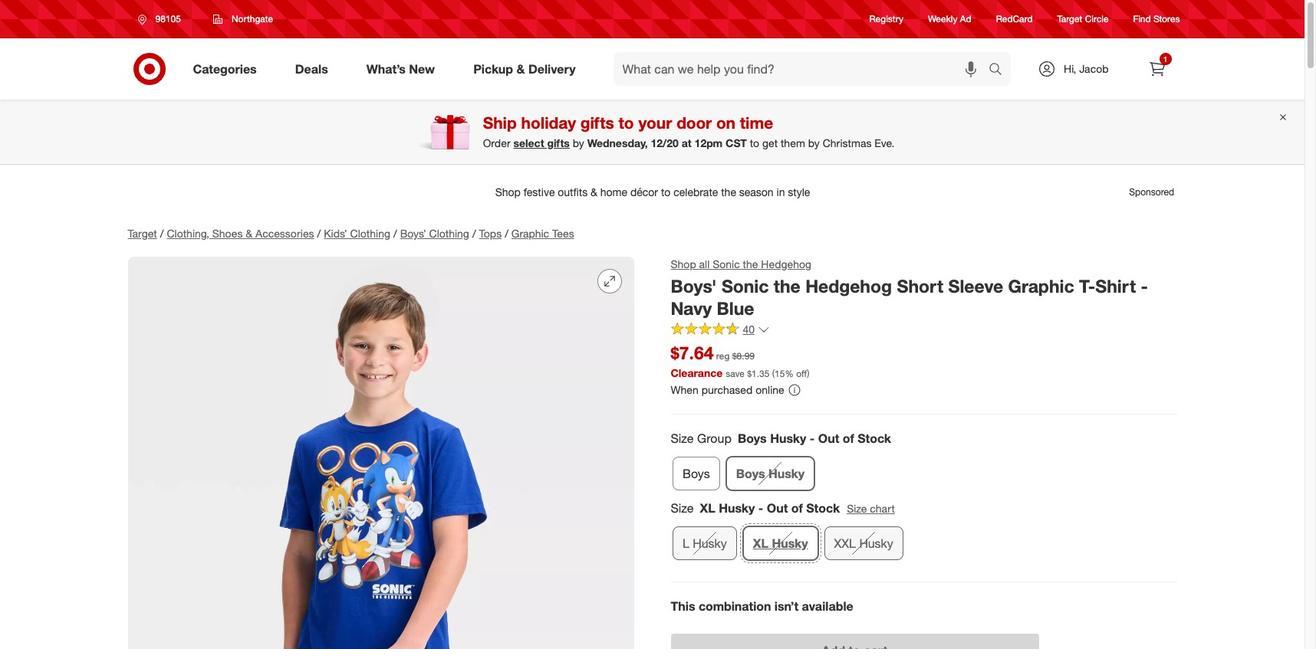 Task type: vqa. For each thing, say whether or not it's contained in the screenshot.
New
yes



Task type: locate. For each thing, give the bounding box(es) containing it.
northgate button
[[203, 5, 283, 33]]

- up boys husky link
[[810, 431, 815, 447]]

1 horizontal spatial -
[[810, 431, 815, 447]]

0 horizontal spatial clothing
[[350, 227, 391, 240]]

1 horizontal spatial gifts
[[581, 113, 614, 133]]

to left get
[[750, 137, 760, 150]]

0 horizontal spatial -
[[759, 501, 764, 516]]

sonic up blue
[[722, 275, 769, 297]]

0 vertical spatial &
[[517, 61, 525, 76]]

/ left boys'
[[394, 227, 397, 240]]

gifts up 'wednesday,'
[[581, 113, 614, 133]]

boys down group
[[683, 467, 710, 482]]

your
[[639, 113, 673, 133]]

0 vertical spatial the
[[743, 258, 759, 271]]

0 horizontal spatial xl
[[700, 501, 716, 516]]

2 vertical spatial -
[[759, 501, 764, 516]]

boys link
[[673, 457, 720, 491]]

1 vertical spatial of
[[792, 501, 803, 516]]

clothing
[[350, 227, 391, 240], [429, 227, 470, 240]]

blue
[[717, 298, 755, 319]]

0 vertical spatial stock
[[858, 431, 892, 447]]

2 clothing from the left
[[429, 227, 470, 240]]

boys' sonic the hedgehog short sleeve graphic t-shirt - navy blue, 1 of 4 image
[[128, 257, 634, 650]]

by right them
[[809, 137, 820, 150]]

shop all sonic the hedgehog boys' sonic the hedgehog short sleeve graphic t-shirt - navy blue
[[671, 258, 1149, 319]]

12/20
[[651, 137, 679, 150]]

sonic
[[713, 258, 740, 271], [722, 275, 769, 297]]

-
[[1141, 275, 1149, 297], [810, 431, 815, 447], [759, 501, 764, 516]]

categories
[[193, 61, 257, 76]]

0 horizontal spatial to
[[619, 113, 634, 133]]

door
[[677, 113, 712, 133]]

2 horizontal spatial -
[[1141, 275, 1149, 297]]

chart
[[870, 503, 895, 516]]

size up 'l'
[[671, 501, 694, 516]]

target for target circle
[[1058, 13, 1083, 25]]

1 vertical spatial stock
[[807, 501, 840, 516]]

0 horizontal spatial the
[[743, 258, 759, 271]]

target for target / clothing, shoes & accessories / kids' clothing / boys' clothing / tops / graphic tees
[[128, 227, 157, 240]]

1 horizontal spatial target
[[1058, 13, 1083, 25]]

0 horizontal spatial by
[[573, 137, 585, 150]]

husky right 'l'
[[693, 536, 727, 552]]

1 horizontal spatial by
[[809, 137, 820, 150]]

circle
[[1086, 13, 1109, 25]]

all
[[700, 258, 710, 271]]

husky right 'xxl'
[[859, 536, 894, 552]]

new
[[409, 61, 435, 76]]

1 vertical spatial group
[[670, 500, 1178, 567]]

ship
[[483, 113, 517, 133]]

size for size group boys husky - out of stock
[[671, 431, 694, 447]]

xl husky
[[753, 536, 808, 552]]

1 vertical spatial target
[[128, 227, 157, 240]]

graphic inside shop all sonic the hedgehog boys' sonic the hedgehog short sleeve graphic t-shirt - navy blue
[[1009, 275, 1075, 297]]

0 horizontal spatial gifts
[[547, 137, 570, 150]]

available
[[802, 599, 854, 615]]

stock
[[858, 431, 892, 447], [807, 501, 840, 516]]

reg
[[717, 351, 730, 363]]

1 horizontal spatial xl
[[753, 536, 769, 552]]

registry link
[[870, 13, 904, 26]]

husky for l husky
[[693, 536, 727, 552]]

stock up 'xxl'
[[807, 501, 840, 516]]

shirt
[[1096, 275, 1137, 297]]

boys husky link
[[726, 457, 815, 491]]

husky down boys husky
[[719, 501, 755, 516]]

graphic left t-
[[1009, 275, 1075, 297]]

sonic right all
[[713, 258, 740, 271]]

tops
[[479, 227, 502, 240]]

this combination isn't available
[[671, 599, 854, 615]]

0 vertical spatial group
[[670, 431, 1178, 497]]

get
[[763, 137, 778, 150]]

by down holiday
[[573, 137, 585, 150]]

- down boys husky link
[[759, 501, 764, 516]]

by
[[573, 137, 585, 150], [809, 137, 820, 150]]

husky down size xl husky - out of stock size chart at the bottom of page
[[772, 536, 808, 552]]

1 / from the left
[[160, 227, 164, 240]]

stock up chart
[[858, 431, 892, 447]]

size left group
[[671, 431, 694, 447]]

graphic left tees
[[512, 227, 550, 240]]

of up xl husky
[[792, 501, 803, 516]]

2 / from the left
[[317, 227, 321, 240]]

1 vertical spatial &
[[246, 227, 253, 240]]

&
[[517, 61, 525, 76], [246, 227, 253, 240]]

15
[[775, 369, 785, 380]]

of
[[843, 431, 855, 447], [792, 501, 803, 516]]

husky for boys husky
[[769, 467, 805, 482]]

& right pickup
[[517, 61, 525, 76]]

save
[[726, 369, 745, 380]]

xl up "l husky" on the bottom right of page
[[700, 501, 716, 516]]

0 vertical spatial graphic
[[512, 227, 550, 240]]

1 horizontal spatial out
[[819, 431, 840, 447]]

husky up size xl husky - out of stock size chart at the bottom of page
[[769, 467, 805, 482]]

boys down size group boys husky - out of stock
[[736, 467, 765, 482]]

1 horizontal spatial &
[[517, 61, 525, 76]]

1 group from the top
[[670, 431, 1178, 497]]

clothing right boys'
[[429, 227, 470, 240]]

/ right tops link
[[505, 227, 509, 240]]

group
[[670, 431, 1178, 497], [670, 500, 1178, 567]]

off
[[797, 369, 808, 380]]

when
[[671, 384, 699, 397]]

0 vertical spatial xl
[[700, 501, 716, 516]]

1 vertical spatial gifts
[[547, 137, 570, 150]]

0 vertical spatial gifts
[[581, 113, 614, 133]]

weekly ad link
[[929, 13, 972, 26]]

1 vertical spatial to
[[750, 137, 760, 150]]

to
[[619, 113, 634, 133], [750, 137, 760, 150]]

2 group from the top
[[670, 500, 1178, 567]]

boys
[[738, 431, 767, 447], [683, 467, 710, 482], [736, 467, 765, 482]]

boys'
[[400, 227, 426, 240]]

- inside shop all sonic the hedgehog boys' sonic the hedgehog short sleeve graphic t-shirt - navy blue
[[1141, 275, 1149, 297]]

size for size xl husky - out of stock size chart
[[671, 501, 694, 516]]

online
[[756, 384, 785, 397]]

xxl husky
[[834, 536, 894, 552]]

/ left kids' on the top left
[[317, 227, 321, 240]]

of up size chart button
[[843, 431, 855, 447]]

ship holiday gifts to your door on time order select gifts by wednesday, 12/20 at 12pm cst to get them by christmas eve.
[[483, 113, 895, 150]]

1 vertical spatial -
[[810, 431, 815, 447]]

1 vertical spatial graphic
[[1009, 275, 1075, 297]]

sleeve
[[949, 275, 1004, 297]]

eve.
[[875, 137, 895, 150]]

1 horizontal spatial graphic
[[1009, 275, 1075, 297]]

gifts down holiday
[[547, 137, 570, 150]]

/ right the target link
[[160, 227, 164, 240]]

target left "circle"
[[1058, 13, 1083, 25]]

boys'
[[671, 275, 717, 297]]

clothing right kids' on the top left
[[350, 227, 391, 240]]

0 horizontal spatial out
[[767, 501, 788, 516]]

wednesday,
[[588, 137, 648, 150]]

1 horizontal spatial stock
[[858, 431, 892, 447]]

xl down size xl husky - out of stock size chart at the bottom of page
[[753, 536, 769, 552]]

0 vertical spatial target
[[1058, 13, 1083, 25]]

$
[[748, 369, 752, 380]]

boys' clothing link
[[400, 227, 470, 240]]

target left clothing,
[[128, 227, 157, 240]]

%
[[785, 369, 794, 380]]

size xl husky - out of stock size chart
[[671, 501, 895, 516]]

graphic
[[512, 227, 550, 240], [1009, 275, 1075, 297]]

delivery
[[529, 61, 576, 76]]

size left chart
[[847, 503, 867, 516]]

husky up boys husky
[[771, 431, 807, 447]]

0 vertical spatial to
[[619, 113, 634, 133]]

search
[[982, 63, 1019, 78]]

at
[[682, 137, 692, 150]]

0 vertical spatial of
[[843, 431, 855, 447]]

1 horizontal spatial clothing
[[429, 227, 470, 240]]

4 / from the left
[[473, 227, 476, 240]]

kids' clothing link
[[324, 227, 391, 240]]

0 vertical spatial -
[[1141, 275, 1149, 297]]

redcard link
[[997, 13, 1033, 26]]

gifts
[[581, 113, 614, 133], [547, 137, 570, 150]]

1 vertical spatial the
[[774, 275, 801, 297]]

0 vertical spatial out
[[819, 431, 840, 447]]

& right 'shoes'
[[246, 227, 253, 240]]

40 link
[[671, 323, 771, 340]]

the
[[743, 258, 759, 271], [774, 275, 801, 297]]

- right shirt
[[1141, 275, 1149, 297]]

clearance
[[671, 367, 723, 380]]

to up 'wednesday,'
[[619, 113, 634, 133]]

$7.64 reg $8.99 clearance save $ 1.35 ( 15 % off )
[[671, 343, 810, 380]]

size
[[671, 431, 694, 447], [671, 501, 694, 516], [847, 503, 867, 516]]

0 horizontal spatial target
[[128, 227, 157, 240]]

/ left tops link
[[473, 227, 476, 240]]

/
[[160, 227, 164, 240], [317, 227, 321, 240], [394, 227, 397, 240], [473, 227, 476, 240], [505, 227, 509, 240]]

$8.99
[[733, 351, 755, 363]]



Task type: describe. For each thing, give the bounding box(es) containing it.
them
[[781, 137, 806, 150]]

hi,
[[1064, 62, 1077, 75]]

what's
[[367, 61, 406, 76]]

order
[[483, 137, 511, 150]]

l husky
[[683, 536, 727, 552]]

advertisement region
[[115, 174, 1190, 211]]

find stores link
[[1134, 13, 1181, 26]]

clothing,
[[167, 227, 209, 240]]

size chart button
[[847, 501, 896, 518]]

)
[[808, 369, 810, 380]]

size inside size xl husky - out of stock size chart
[[847, 503, 867, 516]]

shop
[[671, 258, 697, 271]]

shoes
[[212, 227, 243, 240]]

registry
[[870, 13, 904, 25]]

group containing size
[[670, 500, 1178, 567]]

l husky link
[[673, 527, 737, 561]]

boys for boys husky
[[736, 467, 765, 482]]

weekly
[[929, 13, 958, 25]]

deals
[[295, 61, 328, 76]]

combination
[[699, 599, 772, 615]]

navy
[[671, 298, 712, 319]]

northgate
[[232, 13, 273, 25]]

what's new link
[[354, 52, 454, 86]]

boys husky
[[736, 467, 805, 482]]

target link
[[128, 227, 157, 240]]

on
[[717, 113, 736, 133]]

jacob
[[1080, 62, 1109, 75]]

deals link
[[282, 52, 347, 86]]

tops link
[[479, 227, 502, 240]]

target circle
[[1058, 13, 1109, 25]]

3 / from the left
[[394, 227, 397, 240]]

stores
[[1154, 13, 1181, 25]]

pickup
[[474, 61, 513, 76]]

0 horizontal spatial stock
[[807, 501, 840, 516]]

find stores
[[1134, 13, 1181, 25]]

this
[[671, 599, 696, 615]]

short
[[897, 275, 944, 297]]

1
[[1164, 54, 1168, 64]]

find
[[1134, 13, 1152, 25]]

0 vertical spatial sonic
[[713, 258, 740, 271]]

clothing, shoes & accessories link
[[167, 227, 314, 240]]

$7.64
[[671, 343, 714, 364]]

tees
[[553, 227, 575, 240]]

kids'
[[324, 227, 347, 240]]

ad
[[961, 13, 972, 25]]

cst
[[726, 137, 747, 150]]

1 horizontal spatial to
[[750, 137, 760, 150]]

5 / from the left
[[505, 227, 509, 240]]

when purchased online
[[671, 384, 785, 397]]

(
[[773, 369, 775, 380]]

What can we help you find? suggestions appear below search field
[[614, 52, 993, 86]]

xxl
[[834, 536, 856, 552]]

boys right group
[[738, 431, 767, 447]]

1 vertical spatial sonic
[[722, 275, 769, 297]]

1 clothing from the left
[[350, 227, 391, 240]]

t-
[[1080, 275, 1096, 297]]

1 vertical spatial out
[[767, 501, 788, 516]]

categories link
[[180, 52, 276, 86]]

pickup & delivery link
[[461, 52, 595, 86]]

target circle link
[[1058, 13, 1109, 26]]

1 link
[[1141, 52, 1174, 86]]

target / clothing, shoes & accessories / kids' clothing / boys' clothing / tops / graphic tees
[[128, 227, 575, 240]]

l
[[683, 536, 689, 552]]

1 horizontal spatial the
[[774, 275, 801, 297]]

isn't
[[775, 599, 799, 615]]

0 horizontal spatial of
[[792, 501, 803, 516]]

boys for boys link
[[683, 467, 710, 482]]

purchased
[[702, 384, 753, 397]]

weekly ad
[[929, 13, 972, 25]]

1 vertical spatial xl
[[753, 536, 769, 552]]

2 by from the left
[[809, 137, 820, 150]]

accessories
[[256, 227, 314, 240]]

1 by from the left
[[573, 137, 585, 150]]

1.35
[[752, 369, 770, 380]]

hi, jacob
[[1064, 62, 1109, 75]]

what's new
[[367, 61, 435, 76]]

0 vertical spatial hedgehog
[[762, 258, 812, 271]]

98105
[[155, 13, 181, 25]]

group containing size group
[[670, 431, 1178, 497]]

husky for xl husky
[[772, 536, 808, 552]]

40
[[743, 323, 755, 336]]

0 horizontal spatial &
[[246, 227, 253, 240]]

husky for xxl husky
[[859, 536, 894, 552]]

time
[[740, 113, 774, 133]]

pickup & delivery
[[474, 61, 576, 76]]

1 horizontal spatial of
[[843, 431, 855, 447]]

holiday
[[522, 113, 576, 133]]

christmas
[[823, 137, 872, 150]]

redcard
[[997, 13, 1033, 25]]

search button
[[982, 52, 1019, 89]]

xl husky link
[[743, 527, 818, 561]]

1 vertical spatial hedgehog
[[806, 275, 893, 297]]

12pm
[[695, 137, 723, 150]]

0 horizontal spatial graphic
[[512, 227, 550, 240]]



